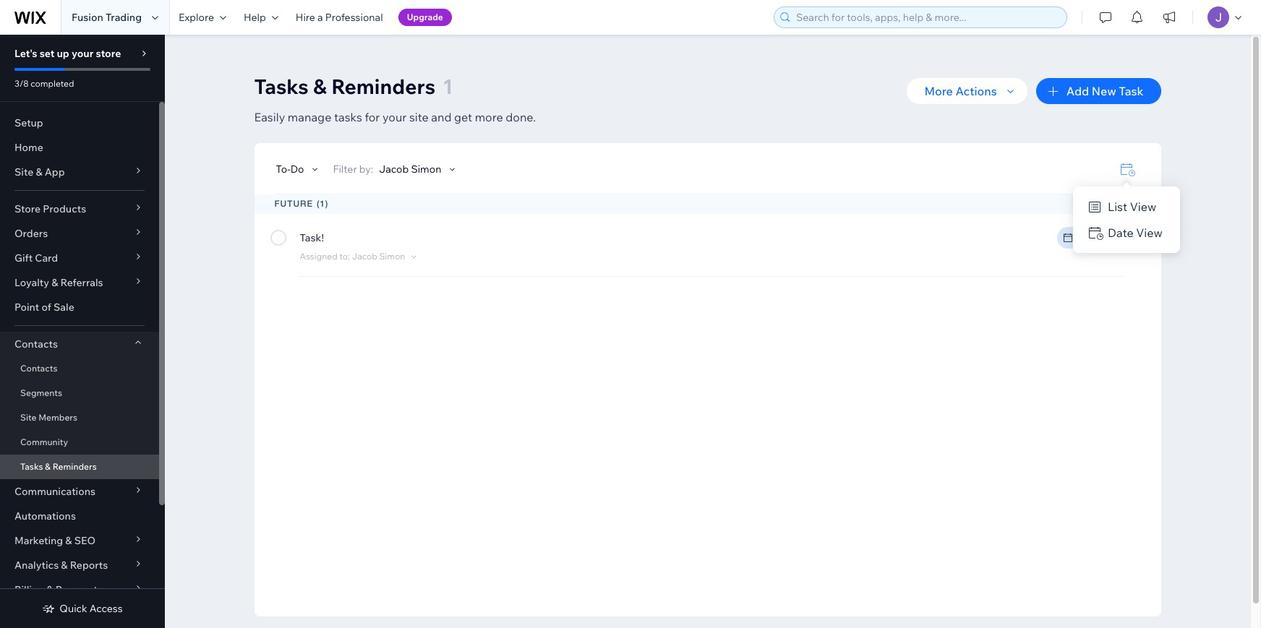 Task type: vqa. For each thing, say whether or not it's contained in the screenshot.
Text Field
no



Task type: locate. For each thing, give the bounding box(es) containing it.
site
[[14, 166, 33, 179], [20, 412, 37, 423]]

0 horizontal spatial your
[[72, 47, 94, 60]]

billing
[[14, 584, 44, 597]]

tasks inside sidebar element
[[20, 461, 43, 472]]

0 vertical spatial reminders
[[331, 74, 436, 99]]

tasks up easily
[[254, 74, 309, 99]]

& for tasks & reminders 1
[[313, 74, 327, 99]]

tasks for tasks & reminders 1
[[254, 74, 309, 99]]

store products
[[14, 203, 86, 216]]

0 vertical spatial contacts
[[14, 338, 58, 351]]

site down home
[[14, 166, 33, 179]]

& right billing
[[46, 584, 53, 597]]

to-do button
[[276, 163, 321, 176]]

site down segments at the left
[[20, 412, 37, 423]]

contacts for contacts link
[[20, 363, 57, 374]]

date view
[[1108, 226, 1163, 240]]

0 horizontal spatial reminders
[[53, 461, 97, 472]]

more
[[925, 84, 953, 98]]

& inside billing & payments dropdown button
[[46, 584, 53, 597]]

jacob simon
[[379, 163, 442, 176]]

loyalty & referrals button
[[0, 271, 159, 295]]

access
[[90, 603, 123, 616]]

tasks
[[254, 74, 309, 99], [20, 461, 43, 472]]

reminders up for
[[331, 74, 436, 99]]

professional
[[325, 11, 383, 24]]

& left reports
[[61, 559, 68, 572]]

1 horizontal spatial your
[[383, 110, 407, 124]]

help
[[244, 11, 266, 24]]

app
[[45, 166, 65, 179]]

& inside loyalty & referrals popup button
[[51, 276, 58, 289]]

& down community
[[45, 461, 51, 472]]

members
[[38, 412, 77, 423]]

0 horizontal spatial tasks
[[20, 461, 43, 472]]

analytics & reports
[[14, 559, 108, 572]]

actions
[[956, 84, 997, 98]]

site for site & app
[[14, 166, 33, 179]]

& inside site & app dropdown button
[[36, 166, 42, 179]]

your right for
[[383, 110, 407, 124]]

& for loyalty & referrals
[[51, 276, 58, 289]]

& for tasks & reminders
[[45, 461, 51, 472]]

jan 02
[[1083, 231, 1116, 244]]

seo
[[74, 535, 96, 548]]

loyalty
[[14, 276, 49, 289]]

& for billing & payments
[[46, 584, 53, 597]]

contacts for contacts dropdown button at bottom left
[[14, 338, 58, 351]]

hire
[[296, 11, 315, 24]]

add new task
[[1067, 84, 1144, 98]]

& for analytics & reports
[[61, 559, 68, 572]]

completed
[[31, 78, 74, 89]]

& inside analytics & reports popup button
[[61, 559, 68, 572]]

let's set up your store
[[14, 47, 121, 60]]

tasks for tasks & reminders
[[20, 461, 43, 472]]

setup
[[14, 116, 43, 129]]

contacts up segments at the left
[[20, 363, 57, 374]]

& left seo
[[65, 535, 72, 548]]

fusion
[[72, 11, 103, 24]]

referrals
[[60, 276, 103, 289]]

of
[[42, 301, 51, 314]]

0 vertical spatial your
[[72, 47, 94, 60]]

up
[[57, 47, 69, 60]]

reports
[[70, 559, 108, 572]]

& for site & app
[[36, 166, 42, 179]]

marketing & seo button
[[0, 529, 159, 553]]

done.
[[506, 110, 536, 124]]

card
[[35, 252, 58, 265]]

reminders inside sidebar element
[[53, 461, 97, 472]]

menu
[[1073, 194, 1180, 246]]

to-
[[276, 163, 291, 176]]

site members
[[20, 412, 77, 423]]

view for list view
[[1130, 200, 1157, 214]]

for
[[365, 110, 380, 124]]

contacts inside dropdown button
[[14, 338, 58, 351]]

site inside dropdown button
[[14, 166, 33, 179]]

analytics
[[14, 559, 59, 572]]

contacts button
[[0, 332, 159, 357]]

hire a professional
[[296, 11, 383, 24]]

& inside marketing & seo dropdown button
[[65, 535, 72, 548]]

& inside tasks & reminders link
[[45, 461, 51, 472]]

& right 'loyalty'
[[51, 276, 58, 289]]

site & app button
[[0, 160, 159, 184]]

& left app
[[36, 166, 42, 179]]

view for date view
[[1136, 226, 1163, 240]]

1 horizontal spatial tasks
[[254, 74, 309, 99]]

billing & payments
[[14, 584, 103, 597]]

reminders
[[331, 74, 436, 99], [53, 461, 97, 472]]

to-do
[[276, 163, 304, 176]]

your right up
[[72, 47, 94, 60]]

billing & payments button
[[0, 578, 159, 603]]

hire a professional link
[[287, 0, 392, 35]]

tasks down community
[[20, 461, 43, 472]]

1 vertical spatial site
[[20, 412, 37, 423]]

sale
[[54, 301, 74, 314]]

& for marketing & seo
[[65, 535, 72, 548]]

1 vertical spatial tasks
[[20, 461, 43, 472]]

1 vertical spatial contacts
[[20, 363, 57, 374]]

contacts down 'point of sale'
[[14, 338, 58, 351]]

view right list on the right top
[[1130, 200, 1157, 214]]

point of sale link
[[0, 295, 159, 320]]

0 vertical spatial tasks
[[254, 74, 309, 99]]

1 horizontal spatial reminders
[[331, 74, 436, 99]]

& up manage
[[313, 74, 327, 99]]

view right "date"
[[1136, 226, 1163, 240]]

task
[[1119, 84, 1144, 98]]

set
[[40, 47, 55, 60]]

filter by:
[[333, 163, 373, 176]]

setup link
[[0, 111, 159, 135]]

reminders down community link on the bottom of the page
[[53, 461, 97, 472]]

0 vertical spatial site
[[14, 166, 33, 179]]

communications
[[14, 485, 96, 498]]

your
[[72, 47, 94, 60], [383, 110, 407, 124]]

1 vertical spatial your
[[383, 110, 407, 124]]

1 vertical spatial reminders
[[53, 461, 97, 472]]

contacts
[[14, 338, 58, 351], [20, 363, 57, 374]]

add new task button
[[1036, 78, 1161, 104]]

home link
[[0, 135, 159, 160]]

store products button
[[0, 197, 159, 221]]

1 vertical spatial view
[[1136, 226, 1163, 240]]

segments link
[[0, 381, 159, 406]]

quick access button
[[42, 603, 123, 616]]

manage
[[288, 110, 332, 124]]

more
[[475, 110, 503, 124]]

0 vertical spatial view
[[1130, 200, 1157, 214]]



Task type: describe. For each thing, give the bounding box(es) containing it.
communications button
[[0, 480, 159, 504]]

automations link
[[0, 504, 159, 529]]

easily manage tasks for your site and get more done.
[[254, 110, 536, 124]]

Search for tools, apps, help & more... field
[[792, 7, 1063, 27]]

simon
[[411, 163, 442, 176]]

list view
[[1108, 200, 1157, 214]]

store
[[14, 203, 41, 216]]

3/8
[[14, 78, 29, 89]]

jacob
[[379, 163, 409, 176]]

orders button
[[0, 221, 159, 246]]

do
[[291, 163, 304, 176]]

menu containing list view
[[1073, 194, 1180, 246]]

quick access
[[60, 603, 123, 616]]

list view button
[[1073, 194, 1180, 220]]

02
[[1104, 231, 1116, 244]]

help button
[[235, 0, 287, 35]]

gift card
[[14, 252, 58, 265]]

store
[[96, 47, 121, 60]]

contacts link
[[0, 357, 159, 381]]

gift card button
[[0, 246, 159, 271]]

community
[[20, 437, 68, 448]]

quick
[[60, 603, 87, 616]]

your inside sidebar element
[[72, 47, 94, 60]]

community link
[[0, 430, 159, 455]]

future
[[274, 199, 313, 209]]

marketing
[[14, 535, 63, 548]]

more actions
[[925, 84, 997, 98]]

site for site members
[[20, 412, 37, 423]]

analytics & reports button
[[0, 553, 159, 578]]

upgrade
[[407, 12, 443, 22]]

1
[[443, 74, 453, 99]]

let's
[[14, 47, 37, 60]]

site
[[409, 110, 429, 124]]

trading
[[106, 11, 142, 24]]

upgrade button
[[398, 9, 452, 26]]

point
[[14, 301, 39, 314]]

add
[[1067, 84, 1089, 98]]

tasks & reminders 1
[[254, 74, 453, 99]]

date
[[1108, 226, 1134, 240]]

tasks & reminders
[[20, 461, 97, 472]]

loyalty & referrals
[[14, 276, 103, 289]]

jan
[[1083, 231, 1101, 244]]

easily
[[254, 110, 285, 124]]

site members link
[[0, 406, 159, 430]]

new
[[1092, 84, 1117, 98]]

jacob simon button
[[379, 163, 459, 176]]

get
[[454, 110, 472, 124]]

marketing & seo
[[14, 535, 96, 548]]

future (1)
[[274, 199, 329, 209]]

orders
[[14, 227, 48, 240]]

reminders for tasks & reminders 1
[[331, 74, 436, 99]]

sidebar element
[[0, 35, 165, 629]]

and
[[431, 110, 452, 124]]

(1)
[[317, 199, 329, 209]]

segments
[[20, 388, 62, 399]]

task!
[[300, 231, 324, 244]]

payments
[[55, 584, 103, 597]]

explore
[[179, 11, 214, 24]]

more actions button
[[907, 78, 1028, 104]]

3/8 completed
[[14, 78, 74, 89]]

site & app
[[14, 166, 65, 179]]

gift
[[14, 252, 33, 265]]

home
[[14, 141, 43, 154]]

fusion trading
[[72, 11, 142, 24]]

tasks
[[334, 110, 362, 124]]

by:
[[359, 163, 373, 176]]

date view button
[[1073, 220, 1180, 246]]

tasks & reminders link
[[0, 455, 159, 480]]

reminders for tasks & reminders
[[53, 461, 97, 472]]

filter
[[333, 163, 357, 176]]

products
[[43, 203, 86, 216]]

automations
[[14, 510, 76, 523]]



